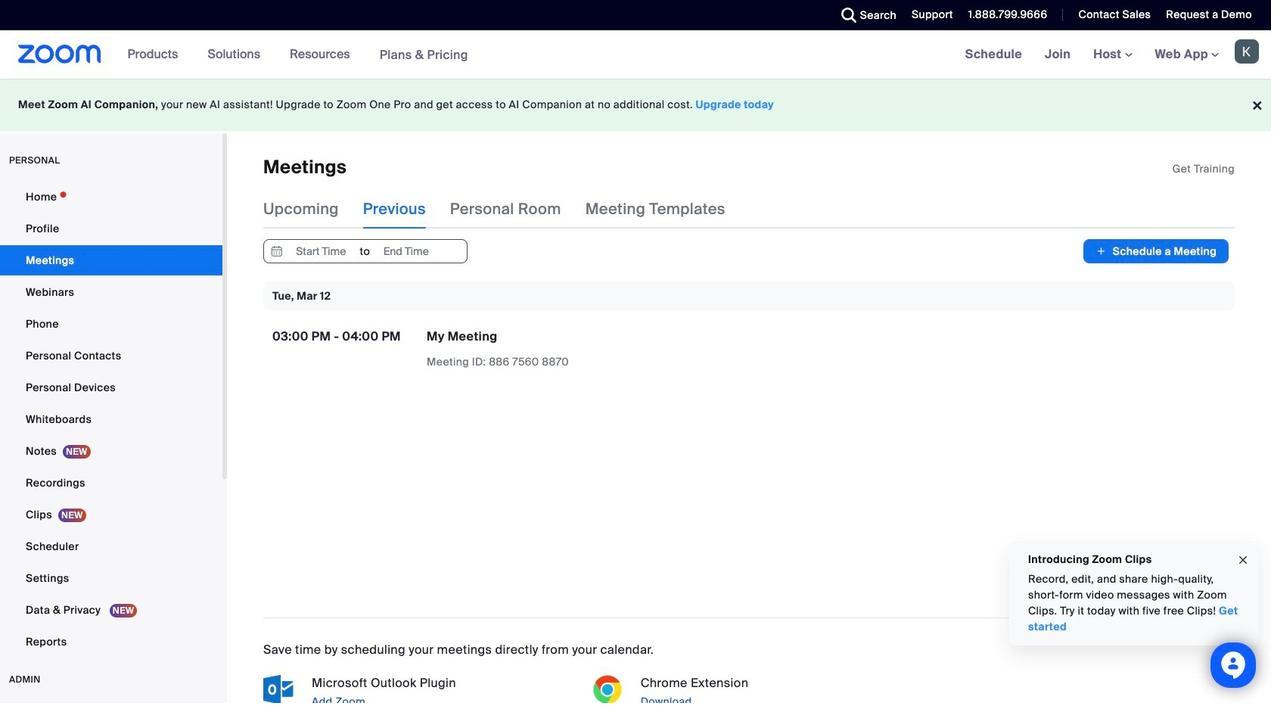 Task type: describe. For each thing, give the bounding box(es) containing it.
zoom logo image
[[18, 45, 101, 64]]

add image
[[1096, 244, 1107, 259]]

profile picture image
[[1235, 39, 1260, 64]]

0 horizontal spatial application
[[427, 329, 692, 370]]

personal menu menu
[[0, 182, 223, 659]]

date image
[[268, 240, 286, 263]]

my meeting element
[[427, 329, 498, 345]]

product information navigation
[[116, 30, 480, 79]]

meetings navigation
[[954, 30, 1272, 79]]

tabs of meeting tab list
[[263, 190, 750, 229]]



Task type: locate. For each thing, give the bounding box(es) containing it.
Date Range Picker Start field
[[286, 240, 356, 263]]

application
[[1173, 161, 1235, 176], [427, 329, 692, 370]]

1 horizontal spatial application
[[1173, 161, 1235, 176]]

footer
[[0, 79, 1272, 131]]

1 vertical spatial application
[[427, 329, 692, 370]]

close image
[[1238, 552, 1250, 569]]

banner
[[0, 30, 1272, 79]]

report image
[[893, 334, 905, 346]]

Date Range Picker End field
[[371, 240, 441, 263]]

0 vertical spatial application
[[1173, 161, 1235, 176]]



Task type: vqa. For each thing, say whether or not it's contained in the screenshot.
Application
yes



